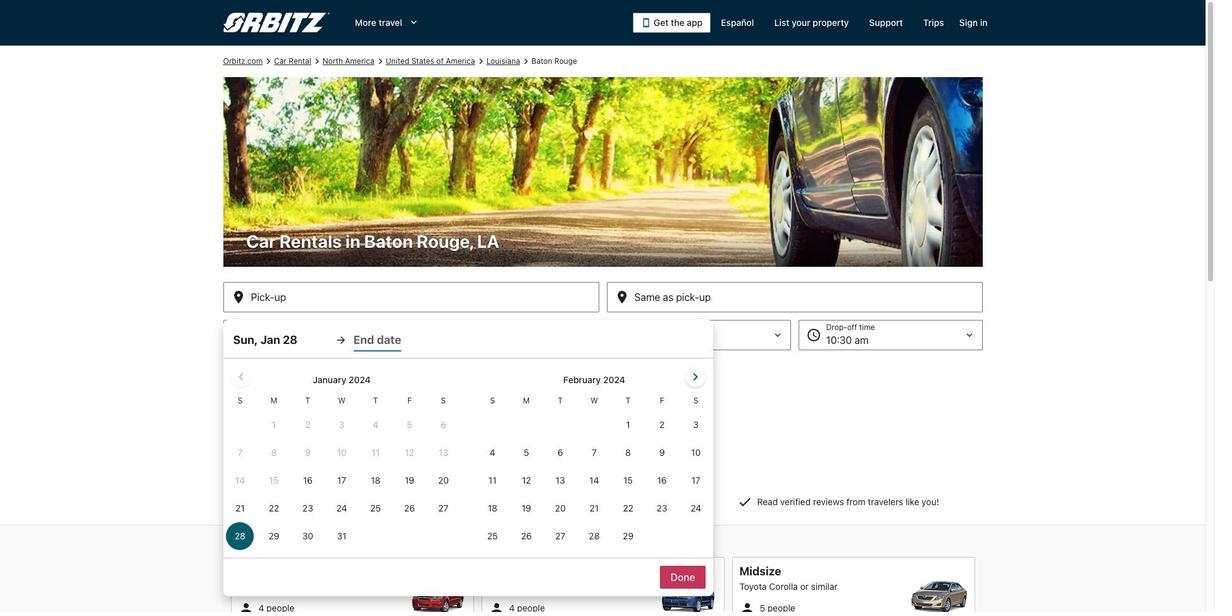 Task type: vqa. For each thing, say whether or not it's contained in the screenshot.
in to the right
no



Task type: describe. For each thing, give the bounding box(es) containing it.
next month image
[[688, 370, 703, 385]]

ford focus image
[[660, 582, 717, 613]]

1 small image from the left
[[489, 601, 504, 613]]

breadcrumbs region
[[0, 46, 1206, 597]]

2 directional image from the left
[[475, 56, 486, 67]]

chevrolet spark image
[[409, 582, 466, 613]]

orbitz logo image
[[223, 13, 330, 33]]

download the app button image
[[641, 18, 651, 28]]



Task type: locate. For each thing, give the bounding box(es) containing it.
directional image
[[263, 56, 274, 67], [374, 56, 386, 67]]

2 small image from the left
[[740, 601, 755, 613]]

2 directional image from the left
[[374, 56, 386, 67]]

main content
[[0, 46, 1206, 613]]

0 horizontal spatial directional image
[[311, 56, 323, 67]]

0 horizontal spatial directional image
[[263, 56, 274, 67]]

previous month image
[[233, 370, 248, 385]]

1 directional image from the left
[[263, 56, 274, 67]]

1 horizontal spatial directional image
[[374, 56, 386, 67]]

small image right the ford focus image
[[740, 601, 755, 613]]

1 directional image from the left
[[311, 56, 323, 67]]

small image
[[489, 601, 504, 613], [740, 601, 755, 613]]

2 horizontal spatial directional image
[[520, 56, 531, 67]]

1 horizontal spatial small image
[[740, 601, 755, 613]]

small image right the chevrolet spark image
[[489, 601, 504, 613]]

1 horizontal spatial directional image
[[475, 56, 486, 67]]

toyota corolla image
[[910, 582, 967, 613]]

0 horizontal spatial small image
[[489, 601, 504, 613]]

3 directional image from the left
[[520, 56, 531, 67]]

small image
[[238, 601, 253, 613]]

directional image
[[311, 56, 323, 67], [475, 56, 486, 67], [520, 56, 531, 67]]



